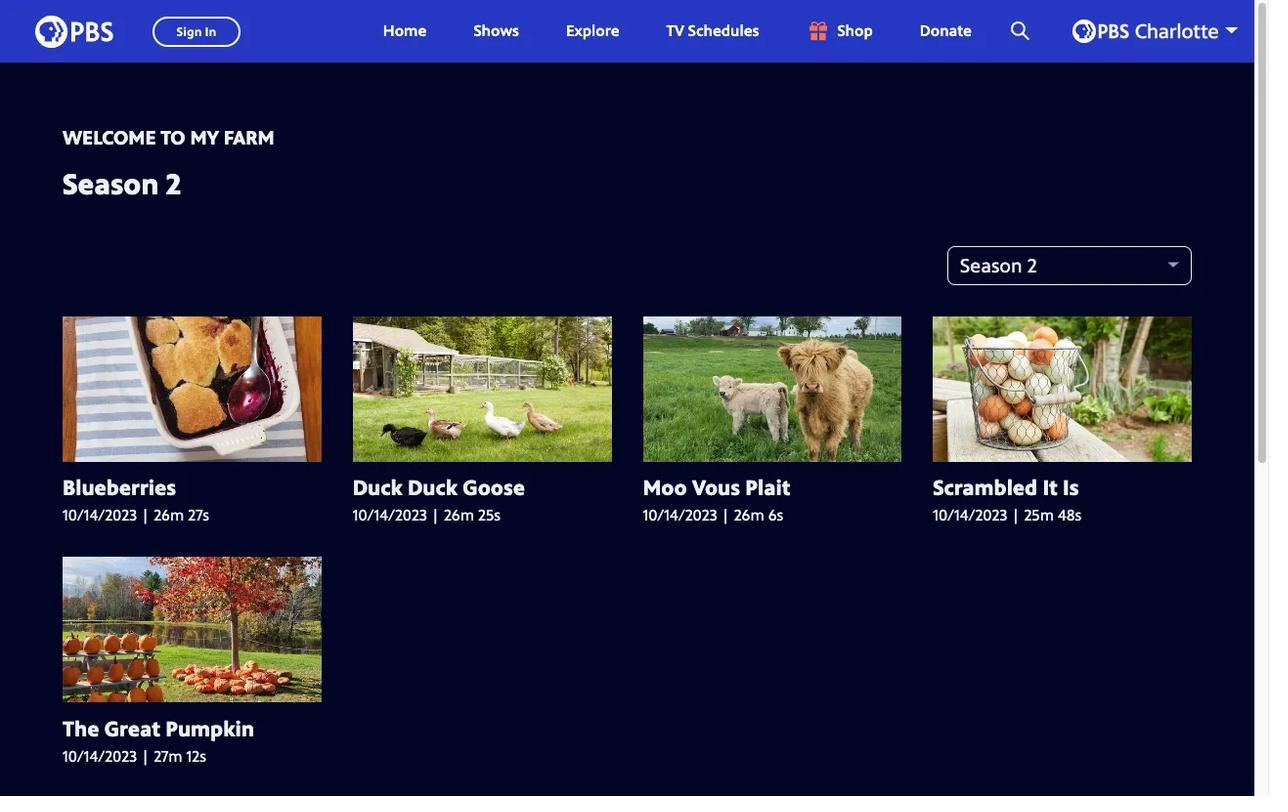 Task type: locate. For each thing, give the bounding box(es) containing it.
27m
[[154, 746, 182, 767]]

| down blueberries
[[141, 505, 150, 526]]

| left 25m at the bottom of page
[[1011, 505, 1020, 526]]

home link
[[364, 0, 446, 63]]

0 horizontal spatial 26m
[[154, 505, 184, 526]]

moo
[[643, 472, 687, 501]]

| inside blueberries 10/14/2023 | 26m 27s
[[141, 505, 150, 526]]

farm
[[224, 124, 275, 151]]

25m
[[1024, 505, 1054, 526]]

10/14/2023 down duck duck goose link at the bottom left
[[353, 505, 427, 526]]

| left 25s
[[431, 505, 440, 526]]

2 horizontal spatial 26m
[[734, 505, 764, 526]]

scrambled it is 10/14/2023 | 25m 48s
[[933, 472, 1082, 526]]

search image
[[1011, 22, 1030, 40]]

10/14/2023 for the great pumpkin
[[63, 746, 137, 767]]

explore
[[566, 20, 620, 41]]

| for scrambled it is
[[1011, 505, 1020, 526]]

3 26m from the left
[[734, 505, 764, 526]]

the great pumpkin link
[[63, 713, 321, 743]]

| inside scrambled it is 10/14/2023 | 25m 48s
[[1011, 505, 1020, 526]]

pumpkin
[[165, 713, 254, 743]]

to
[[161, 124, 185, 151]]

10/14/2023 down the
[[63, 746, 137, 767]]

0 horizontal spatial duck
[[353, 472, 403, 501]]

season
[[63, 163, 159, 203]]

tv
[[666, 20, 684, 41]]

my
[[190, 124, 219, 151]]

10/14/2023 down blueberries
[[63, 505, 137, 526]]

| for moo vous plait
[[721, 505, 730, 526]]

duck duck goose link
[[353, 472, 612, 502]]

26m inside blueberries 10/14/2023 | 26m 27s
[[154, 505, 184, 526]]

vous
[[692, 472, 740, 501]]

6s
[[768, 505, 784, 526]]

1 horizontal spatial duck
[[408, 472, 458, 501]]

the great pumpkin 10/14/2023 | 27m 12s
[[63, 713, 254, 767]]

26m left 25s
[[444, 505, 474, 526]]

| inside duck duck goose 10/14/2023 | 26m 25s
[[431, 505, 440, 526]]

blueberries link
[[63, 472, 321, 502]]

2 duck from the left
[[408, 472, 458, 501]]

welcome
[[63, 124, 156, 151]]

10/14/2023 down moo
[[643, 505, 717, 526]]

26m left 27s
[[154, 505, 184, 526]]

season 2
[[63, 163, 181, 203]]

1 duck from the left
[[353, 472, 403, 501]]

1 26m from the left
[[154, 505, 184, 526]]

welcome to my farm link
[[63, 124, 275, 151]]

2 26m from the left
[[444, 505, 474, 526]]

schedules
[[688, 20, 759, 41]]

is
[[1063, 472, 1079, 501]]

shop
[[837, 20, 873, 41]]

donate link
[[900, 0, 992, 63]]

1 horizontal spatial 26m
[[444, 505, 474, 526]]

it
[[1043, 472, 1058, 501]]

great
[[104, 713, 160, 743]]

26m inside moo vous plait 10/14/2023 | 26m 6s
[[734, 505, 764, 526]]

| inside moo vous plait 10/14/2023 | 26m 6s
[[721, 505, 730, 526]]

the
[[63, 713, 99, 743]]

10/14/2023 inside duck duck goose 10/14/2023 | 26m 25s
[[353, 505, 427, 526]]

| left 27m
[[141, 746, 150, 767]]

10/14/2023
[[63, 505, 137, 526], [353, 505, 427, 526], [643, 505, 717, 526], [933, 505, 1007, 526], [63, 746, 137, 767]]

| inside the great pumpkin 10/14/2023 | 27m 12s
[[141, 746, 150, 767]]

10/14/2023 down scrambled
[[933, 505, 1007, 526]]

26m
[[154, 505, 184, 526], [444, 505, 474, 526], [734, 505, 764, 526]]

10/14/2023 inside scrambled it is 10/14/2023 | 25m 48s
[[933, 505, 1007, 526]]

donate
[[920, 20, 972, 41]]

26m inside duck duck goose 10/14/2023 | 26m 25s
[[444, 505, 474, 526]]

10/14/2023 inside blueberries 10/14/2023 | 26m 27s
[[63, 505, 137, 526]]

10/14/2023 inside the great pumpkin 10/14/2023 | 27m 12s
[[63, 746, 137, 767]]

duck
[[353, 472, 403, 501], [408, 472, 458, 501]]

10/14/2023 inside moo vous plait 10/14/2023 | 26m 6s
[[643, 505, 717, 526]]

26m for duck
[[444, 505, 474, 526]]

48s
[[1058, 505, 1082, 526]]

| down the vous
[[721, 505, 730, 526]]

26m left 6s
[[734, 505, 764, 526]]

explore link
[[547, 0, 639, 63]]

|
[[141, 505, 150, 526], [431, 505, 440, 526], [721, 505, 730, 526], [1011, 505, 1020, 526], [141, 746, 150, 767]]



Task type: vqa. For each thing, say whether or not it's contained in the screenshot.
the Moo on the right bottom of page
yes



Task type: describe. For each thing, give the bounding box(es) containing it.
shows
[[474, 20, 519, 41]]

shop link
[[787, 0, 892, 63]]

10/14/2023 for scrambled it is
[[933, 505, 1007, 526]]

tv schedules
[[666, 20, 759, 41]]

blueberries 10/14/2023 | 26m 27s
[[63, 472, 209, 526]]

pbs charlotte image
[[1073, 20, 1218, 43]]

blueberries
[[63, 472, 176, 501]]

| for the great pumpkin
[[141, 746, 150, 767]]

10/14/2023 for duck duck goose
[[353, 505, 427, 526]]

video thumbnail: welcome to my farm duck duck goose image
[[353, 316, 612, 462]]

moo vous plait 10/14/2023 | 26m 6s
[[643, 472, 790, 526]]

12s
[[186, 746, 206, 767]]

pbs image
[[35, 9, 113, 53]]

| for duck duck goose
[[431, 505, 440, 526]]

moo vous plait link
[[643, 472, 902, 502]]

home
[[383, 20, 427, 41]]

video thumbnail: welcome to my farm scrambled it is image
[[933, 316, 1192, 462]]

video thumbnail: welcome to my farm the great pumpkin image
[[63, 558, 321, 703]]

25s
[[478, 505, 501, 526]]

goose
[[463, 472, 525, 501]]

10/14/2023 for moo vous plait
[[643, 505, 717, 526]]

27s
[[188, 505, 209, 526]]

2
[[166, 163, 181, 203]]

plait
[[745, 472, 790, 501]]

shows link
[[454, 0, 539, 63]]

scrambled it is link
[[933, 472, 1192, 502]]

tv schedules link
[[647, 0, 779, 63]]

duck duck goose 10/14/2023 | 26m 25s
[[353, 472, 525, 526]]

video thumbnail: welcome to my farm blueberries image
[[63, 316, 321, 462]]

scrambled
[[933, 472, 1038, 501]]

video thumbnail: welcome to my farm moo vous plait image
[[643, 316, 902, 462]]

26m for moo
[[734, 505, 764, 526]]

welcome to my farm
[[63, 124, 275, 151]]



